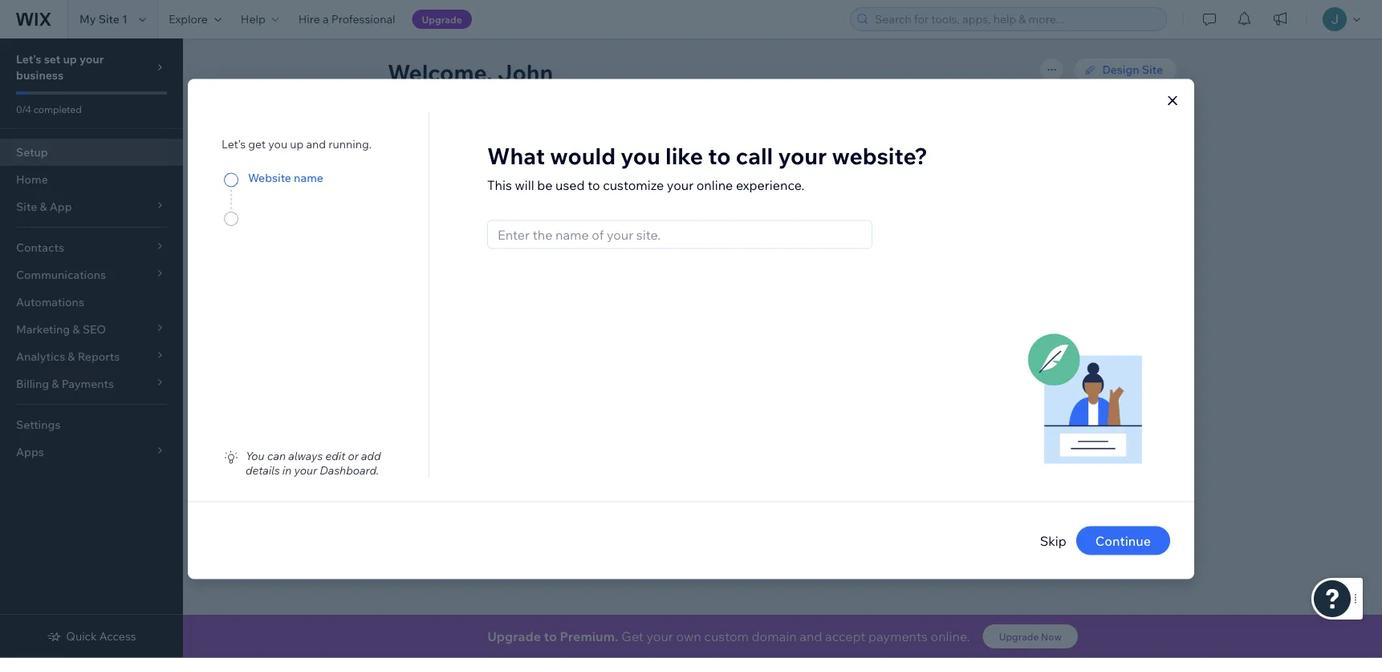 Task type: describe. For each thing, give the bounding box(es) containing it.
customize
[[603, 177, 664, 193]]

john
[[498, 58, 553, 86]]

will
[[515, 177, 534, 193]]

payments
[[868, 629, 928, 645]]

own
[[676, 629, 701, 645]]

0 horizontal spatial to
[[544, 629, 557, 645]]

site inside button
[[1115, 363, 1136, 377]]

running.
[[328, 137, 372, 151]]

website name
[[248, 171, 323, 185]]

hire a professional
[[298, 12, 395, 26]]

in
[[282, 463, 292, 478]]

explore
[[168, 12, 208, 26]]

upgrade to premium. get your own custom domain and accept payments online.
[[487, 629, 970, 645]]

up inside let's set up your business
[[63, 52, 77, 66]]

you can always edit or add details in your dashboard.
[[246, 449, 381, 478]]

1 horizontal spatial up
[[290, 137, 304, 151]]

this
[[487, 177, 512, 193]]

1 vertical spatial get
[[621, 629, 644, 645]]

always
[[288, 449, 323, 463]]

your up experience.
[[778, 142, 827, 170]]

design site link
[[1073, 58, 1177, 82]]

site
[[506, 189, 524, 203]]

get
[[248, 137, 266, 151]]

get inside button
[[1075, 408, 1094, 422]]

started
[[1096, 408, 1136, 422]]

connect a custom domain
[[438, 232, 578, 246]]

2 horizontal spatial site
[[1142, 63, 1163, 77]]

1 horizontal spatial domain
[[752, 629, 797, 645]]

professional
[[331, 12, 395, 26]]

quick
[[66, 630, 97, 644]]

experience.
[[736, 177, 805, 193]]

2 horizontal spatial up
[[467, 128, 485, 146]]

1 horizontal spatial set
[[443, 128, 464, 146]]

Search for tools, apps, help & more... field
[[870, 8, 1161, 30]]

upgrade now button
[[983, 625, 1078, 649]]

1 vertical spatial custom
[[704, 629, 749, 645]]

setup link
[[0, 139, 183, 166]]

upgrade for upgrade
[[422, 13, 462, 25]]

settings
[[16, 418, 61, 432]]

what would you like to call your website? this will be used to customize your online experience.
[[487, 142, 928, 193]]

your inside you can always edit or add details in your dashboard.
[[294, 463, 317, 478]]

quick access button
[[47, 630, 136, 644]]

automations
[[16, 295, 84, 309]]

0/4
[[16, 103, 31, 115]]

completed
[[33, 103, 82, 115]]

design site inside button
[[1076, 363, 1136, 377]]

0 vertical spatial design site
[[1102, 63, 1163, 77]]

edit
[[325, 449, 345, 463]]

hire a professional link
[[289, 0, 405, 39]]

sidebar element
[[0, 39, 183, 659]]

details
[[246, 463, 280, 478]]

let's
[[222, 137, 246, 151]]

your inside let's set up your business
[[79, 52, 104, 66]]

a for custom
[[486, 232, 493, 246]]

0 horizontal spatial site
[[98, 12, 120, 26]]

help button
[[231, 0, 289, 39]]

access
[[99, 630, 136, 644]]

your up this
[[488, 128, 520, 146]]

get started
[[1075, 408, 1136, 422]]

1 horizontal spatial business
[[523, 128, 584, 146]]

continue
[[1095, 533, 1151, 549]]

you
[[246, 449, 265, 463]]

my site 1
[[79, 12, 128, 26]]

get started button
[[1060, 403, 1151, 427]]

update your site type
[[438, 189, 551, 203]]

Enter the name of your site. field
[[493, 221, 867, 248]]

type
[[527, 189, 551, 203]]

0 vertical spatial custom
[[495, 232, 535, 246]]

automations link
[[0, 289, 183, 316]]



Task type: vqa. For each thing, say whether or not it's contained in the screenshot.
Reports
no



Task type: locate. For each thing, give the bounding box(es) containing it.
0 horizontal spatial you
[[268, 137, 287, 151]]

1 horizontal spatial and
[[800, 629, 822, 645]]

up
[[63, 52, 77, 66], [467, 128, 485, 146], [290, 137, 304, 151]]

upgrade left premium.
[[487, 629, 541, 645]]

let's set up your business up this
[[407, 128, 584, 146]]

upgrade for upgrade now
[[999, 631, 1039, 643]]

1 horizontal spatial a
[[486, 232, 493, 246]]

set inside let's set up your business
[[44, 52, 60, 66]]

get right premium.
[[621, 629, 644, 645]]

0 horizontal spatial domain
[[538, 232, 578, 246]]

you right get
[[268, 137, 287, 151]]

your left the site at the left of page
[[480, 189, 503, 203]]

upgrade left now
[[999, 631, 1039, 643]]

1 vertical spatial domain
[[752, 629, 797, 645]]

up up 'website name'
[[290, 137, 304, 151]]

you up customize
[[621, 142, 660, 170]]

1 horizontal spatial get
[[1075, 408, 1094, 422]]

let's set up your business inside sidebar element
[[16, 52, 104, 82]]

your left own at the bottom of the page
[[646, 629, 673, 645]]

business up be
[[523, 128, 584, 146]]

0/4 completed
[[16, 103, 82, 115]]

upgrade inside button
[[422, 13, 462, 25]]

1 horizontal spatial to
[[588, 177, 600, 193]]

0 horizontal spatial custom
[[495, 232, 535, 246]]

website
[[248, 171, 291, 185]]

business
[[16, 68, 64, 82], [523, 128, 584, 146]]

to right used
[[588, 177, 600, 193]]

connect
[[438, 232, 484, 246]]

design site button
[[1061, 358, 1151, 382]]

you inside what would you like to call your website? this will be used to customize your online experience.
[[621, 142, 660, 170]]

let's set up your business up the completed
[[16, 52, 104, 82]]

a right connect
[[486, 232, 493, 246]]

1 vertical spatial to
[[588, 177, 600, 193]]

0 horizontal spatial business
[[16, 68, 64, 82]]

1 vertical spatial let's set up your business
[[407, 128, 584, 146]]

let's get you up and running.
[[222, 137, 372, 151]]

to up online
[[708, 142, 731, 170]]

design
[[1102, 63, 1139, 77], [1076, 363, 1113, 377]]

0 vertical spatial let's set up your business
[[16, 52, 104, 82]]

setup
[[16, 145, 48, 159]]

premium.
[[560, 629, 618, 645]]

1 vertical spatial set
[[443, 128, 464, 146]]

home link
[[0, 166, 183, 193]]

domain
[[538, 232, 578, 246], [752, 629, 797, 645]]

upgrade up welcome,
[[422, 13, 462, 25]]

your down my
[[79, 52, 104, 66]]

1 vertical spatial design
[[1076, 363, 1113, 377]]

and left accept at the right of the page
[[800, 629, 822, 645]]

be
[[537, 177, 553, 193]]

0 vertical spatial to
[[708, 142, 731, 170]]

1 vertical spatial and
[[800, 629, 822, 645]]

upgrade now
[[999, 631, 1062, 643]]

0 horizontal spatial set
[[44, 52, 60, 66]]

domain down "type"
[[538, 232, 578, 246]]

let's
[[16, 52, 41, 66], [407, 128, 439, 146]]

0 horizontal spatial get
[[621, 629, 644, 645]]

call
[[736, 142, 773, 170]]

domain left accept at the right of the page
[[752, 629, 797, 645]]

can
[[267, 449, 286, 463]]

you
[[268, 137, 287, 151], [621, 142, 660, 170]]

home
[[16, 173, 48, 187]]

1 vertical spatial site
[[1142, 63, 1163, 77]]

1 horizontal spatial custom
[[704, 629, 749, 645]]

0 horizontal spatial let's set up your business
[[16, 52, 104, 82]]

0 horizontal spatial let's
[[16, 52, 41, 66]]

0 vertical spatial and
[[306, 137, 326, 151]]

my
[[79, 12, 96, 26]]

and left running.
[[306, 137, 326, 151]]

0 vertical spatial set
[[44, 52, 60, 66]]

settings link
[[0, 412, 183, 439]]

let's inside sidebar element
[[16, 52, 41, 66]]

1 horizontal spatial upgrade
[[487, 629, 541, 645]]

website?
[[832, 142, 928, 170]]

design site
[[1102, 63, 1163, 77], [1076, 363, 1136, 377]]

welcome,
[[388, 58, 493, 86]]

1 vertical spatial design site
[[1076, 363, 1136, 377]]

get left "started"
[[1075, 408, 1094, 422]]

0 horizontal spatial upgrade
[[422, 13, 462, 25]]

to left premium.
[[544, 629, 557, 645]]

let's up 0/4
[[16, 52, 41, 66]]

1 vertical spatial a
[[486, 232, 493, 246]]

a right hire
[[323, 12, 329, 26]]

or
[[348, 449, 359, 463]]

custom down the site at the left of page
[[495, 232, 535, 246]]

1 horizontal spatial let's set up your business
[[407, 128, 584, 146]]

2 horizontal spatial to
[[708, 142, 731, 170]]

a for professional
[[323, 12, 329, 26]]

business up 0/4 completed
[[16, 68, 64, 82]]

a
[[323, 12, 329, 26], [486, 232, 493, 246]]

let's down welcome,
[[407, 128, 439, 146]]

2 horizontal spatial upgrade
[[999, 631, 1039, 643]]

design inside button
[[1076, 363, 1113, 377]]

your down always
[[294, 463, 317, 478]]

0 vertical spatial business
[[16, 68, 64, 82]]

0 horizontal spatial a
[[323, 12, 329, 26]]

2 vertical spatial to
[[544, 629, 557, 645]]

add
[[361, 449, 381, 463]]

custom
[[495, 232, 535, 246], [704, 629, 749, 645]]

accept
[[825, 629, 865, 645]]

hire
[[298, 12, 320, 26]]

skip
[[1040, 533, 1066, 549]]

0 vertical spatial get
[[1075, 408, 1094, 422]]

upgrade
[[422, 13, 462, 25], [487, 629, 541, 645], [999, 631, 1039, 643]]

quick access
[[66, 630, 136, 644]]

name
[[294, 171, 323, 185]]

online.
[[931, 629, 970, 645]]

upgrade for upgrade to premium. get your own custom domain and accept payments online.
[[487, 629, 541, 645]]

up left what
[[467, 128, 485, 146]]

what
[[487, 142, 545, 170]]

1 vertical spatial let's
[[407, 128, 439, 146]]

set up 0/4 completed
[[44, 52, 60, 66]]

online
[[696, 177, 733, 193]]

update
[[438, 189, 477, 203]]

0 vertical spatial domain
[[538, 232, 578, 246]]

set
[[44, 52, 60, 66], [443, 128, 464, 146]]

0 vertical spatial let's
[[16, 52, 41, 66]]

welcome, john
[[388, 58, 553, 86]]

up up the completed
[[63, 52, 77, 66]]

1 horizontal spatial site
[[1115, 363, 1136, 377]]

let's set up your business
[[16, 52, 104, 82], [407, 128, 584, 146]]

your
[[79, 52, 104, 66], [488, 128, 520, 146], [778, 142, 827, 170], [667, 177, 694, 193], [480, 189, 503, 203], [294, 463, 317, 478], [646, 629, 673, 645]]

and
[[306, 137, 326, 151], [800, 629, 822, 645]]

to
[[708, 142, 731, 170], [588, 177, 600, 193], [544, 629, 557, 645]]

you for up
[[268, 137, 287, 151]]

continue button
[[1076, 527, 1170, 556]]

upgrade button
[[412, 10, 472, 29]]

now
[[1041, 631, 1062, 643]]

you for like
[[621, 142, 660, 170]]

like
[[665, 142, 703, 170]]

business inside let's set up your business
[[16, 68, 64, 82]]

used
[[555, 177, 585, 193]]

0 vertical spatial site
[[98, 12, 120, 26]]

1 horizontal spatial let's
[[407, 128, 439, 146]]

set up update
[[443, 128, 464, 146]]

0 horizontal spatial up
[[63, 52, 77, 66]]

2 vertical spatial site
[[1115, 363, 1136, 377]]

0 vertical spatial a
[[323, 12, 329, 26]]

your down like
[[667, 177, 694, 193]]

site
[[98, 12, 120, 26], [1142, 63, 1163, 77], [1115, 363, 1136, 377]]

get
[[1075, 408, 1094, 422], [621, 629, 644, 645]]

0 horizontal spatial and
[[306, 137, 326, 151]]

dashboard.
[[320, 463, 379, 478]]

1 horizontal spatial you
[[621, 142, 660, 170]]

skip button
[[1040, 532, 1066, 551]]

upgrade inside button
[[999, 631, 1039, 643]]

0 vertical spatial design
[[1102, 63, 1139, 77]]

1
[[122, 12, 128, 26]]

custom right own at the bottom of the page
[[704, 629, 749, 645]]

1 vertical spatial business
[[523, 128, 584, 146]]

help
[[241, 12, 265, 26]]

would
[[550, 142, 616, 170]]



